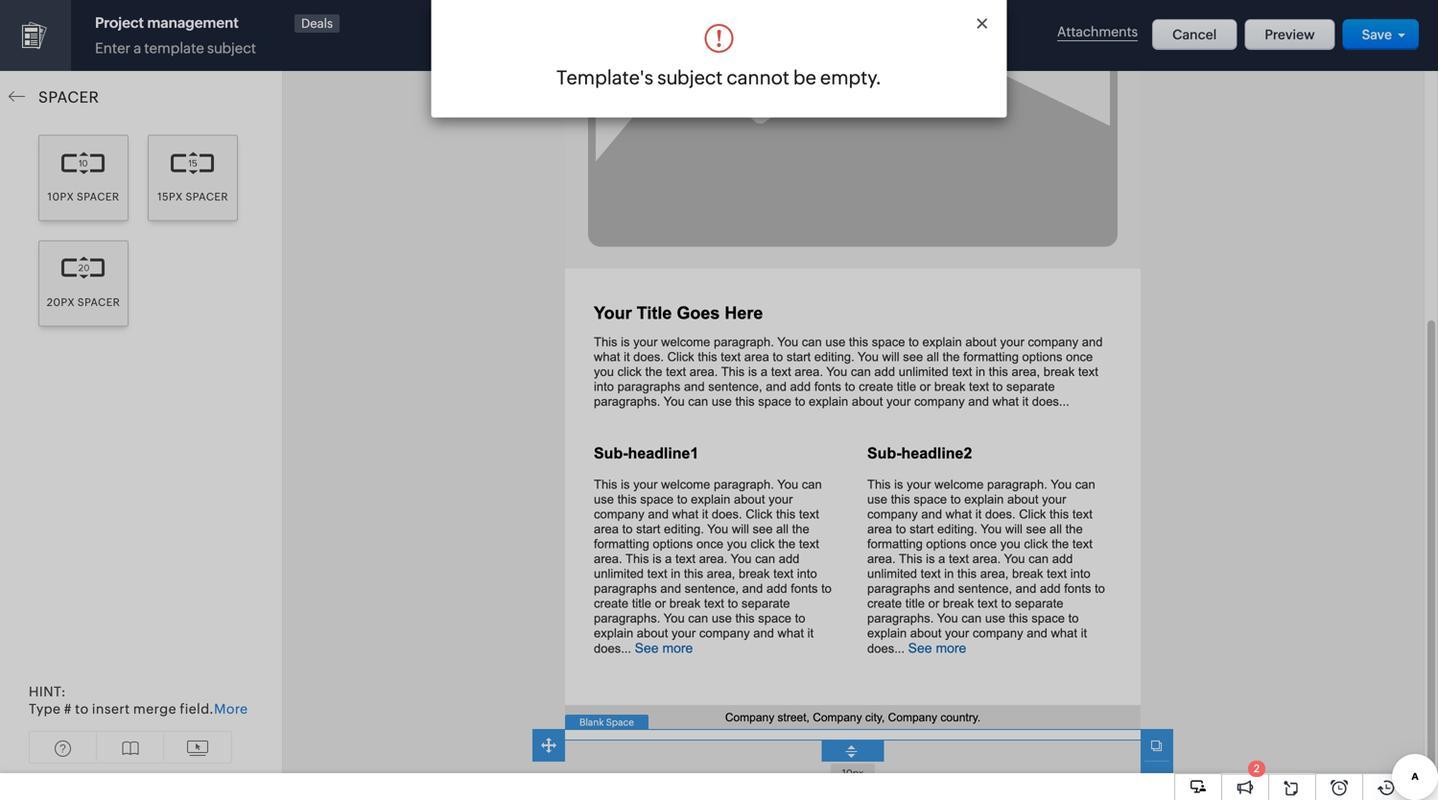 Task type: describe. For each thing, give the bounding box(es) containing it.
template's subject cannot be empty.
[[557, 67, 882, 89]]

save
[[1363, 27, 1393, 42]]

cannot
[[727, 67, 790, 89]]

deals
[[301, 16, 333, 31]]

empty.
[[821, 67, 882, 89]]

template's
[[557, 67, 654, 89]]

attachments
[[1058, 24, 1139, 39]]



Task type: locate. For each thing, give the bounding box(es) containing it.
Enter a template name text field
[[90, 14, 297, 34]]

None button
[[1153, 19, 1238, 50], [1245, 19, 1336, 50], [1153, 19, 1238, 50], [1245, 19, 1336, 50]]

2
[[1255, 763, 1261, 775]]

be
[[794, 67, 817, 89]]

subject
[[658, 67, 723, 89]]



Task type: vqa. For each thing, say whether or not it's contained in the screenshot.
left modules,
no



